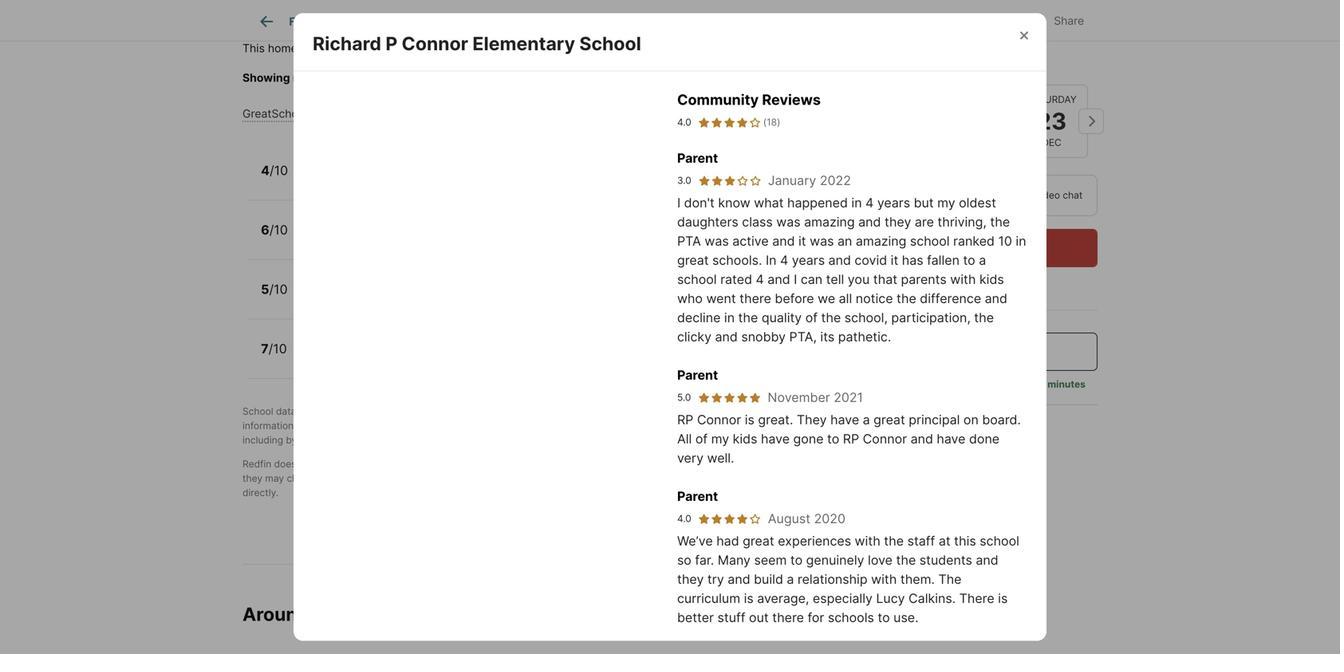 Task type: locate. For each thing, give the bounding box(es) containing it.
and up covid
[[859, 214, 881, 230]]

districts,
[[783, 420, 822, 432]]

3 tab from the left
[[523, 2, 644, 41]]

1 tour from the left
[[881, 189, 903, 201]]

feed link
[[257, 12, 316, 31]]

0 vertical spatial kids
[[980, 272, 1004, 287]]

and up desired at the bottom of the page
[[671, 406, 688, 417]]

0 vertical spatial redfin
[[544, 406, 573, 417]]

0 horizontal spatial district
[[513, 71, 549, 85]]

and down the principal
[[911, 431, 933, 447]]

to inside rp connor is great. they have a great principal on board. all of my kids have gone to rp connor and have done very well.
[[827, 431, 840, 447]]

0 horizontal spatial connor
[[402, 32, 468, 55]]

0 horizontal spatial by
[[286, 434, 297, 446]]

school inside 'element'
[[580, 32, 641, 55]]

1 vertical spatial great
[[874, 412, 905, 428]]

desired
[[665, 420, 699, 432]]

board.
[[982, 412, 1021, 428]]

school left districts,
[[751, 420, 780, 432]]

2 their from the left
[[642, 420, 662, 432]]

parent for had
[[677, 489, 718, 504]]

to inside i don't know what happened in 4 years but my oldest daughters class was amazing and they are thriving, the pta was active and it was an amazing school ranked 10 in great schools. in 4 years and covid it has fallen to a school rated 4 and i can tell you that parents with kids who went there before we all notice the difference and decline in the quality of the school, participation, the clicky and snobby pta, its pathetic.
[[963, 252, 976, 268]]

amazing down happened
[[804, 214, 855, 230]]

seem
[[754, 552, 787, 568]]

directly.
[[243, 487, 279, 499]]

0 horizontal spatial be
[[443, 473, 455, 484]]

and down in
[[768, 272, 790, 287]]

website
[[553, 71, 594, 85]]

tab up "suffern"
[[330, 2, 410, 41]]

rp connor is great. they have a great principal on board. all of my kids have gone to rp connor and have done very well.
[[677, 412, 1021, 466]]

1 horizontal spatial all
[[839, 291, 852, 306]]

to right gone
[[827, 431, 840, 447]]

my inside rp connor is great. they have a great principal on board. all of my kids have gone to rp connor and have done very well.
[[711, 431, 729, 447]]

this home is within the suffern central school district .
[[243, 41, 537, 55]]

with up love
[[855, 533, 881, 549]]

have down 2021
[[831, 412, 859, 428]]

2021
[[834, 390, 863, 405]]

0 horizontal spatial schools.
[[333, 71, 379, 85]]

well.
[[707, 450, 734, 466]]

the right "within"
[[347, 41, 364, 55]]

to
[[503, 473, 514, 484]]

the
[[939, 572, 962, 587]]

school,
[[845, 310, 888, 325]]

1 vertical spatial by
[[286, 434, 297, 446]]

may
[[265, 473, 284, 484]]

tour for schedule
[[991, 240, 1016, 256]]

1 vertical spatial home
[[957, 57, 1008, 80]]

1 horizontal spatial home
[[352, 603, 402, 626]]

quality
[[762, 310, 802, 325]]

as right used
[[725, 458, 736, 470]]

7
[[261, 341, 269, 356]]

out
[[749, 610, 769, 625]]

first step, and conduct their own investigation to determine their desired schools or school districts, including by contacting and visiting the schools themselves.
[[243, 420, 822, 446]]

2 horizontal spatial home
[[957, 57, 1008, 80]]

0 horizontal spatial an
[[838, 233, 852, 249]]

tour inside schedule tour button
[[991, 240, 1016, 256]]

0 vertical spatial all
[[633, 71, 644, 85]]

share
[[1054, 14, 1084, 28]]

is for great.
[[745, 412, 755, 428]]

list box
[[848, 175, 1098, 216]]

/10 for 6 /10
[[269, 222, 288, 238]]

redfin up may
[[243, 458, 271, 470]]

guaranteed to be accurate. to verify school enrollment eligibility, contact the school district directly.
[[243, 473, 791, 499]]

1 horizontal spatial amazing
[[856, 233, 907, 249]]

0 vertical spatial are
[[915, 214, 934, 230]]

1 horizontal spatial their
[[642, 420, 662, 432]]

has
[[902, 252, 924, 268]]

4 right rated
[[756, 272, 764, 287]]

all right we
[[839, 291, 852, 306]]

2 horizontal spatial was
[[810, 233, 834, 249]]

its
[[821, 329, 835, 345]]

/10 down the 5 /10
[[269, 341, 287, 356]]

0 vertical spatial schools.
[[333, 71, 379, 85]]

visiting
[[370, 434, 402, 446]]

it
[[799, 233, 806, 249], [891, 252, 899, 268]]

years up can in the right of the page
[[792, 252, 825, 268]]

in
[[766, 252, 777, 268]]

accurate.
[[458, 473, 500, 484]]

kids up or
[[980, 272, 1004, 287]]

0 horizontal spatial greatschools
[[243, 107, 313, 120]]

is inside rp connor is great. they have a great principal on board. all of my kids have gone to rp connor and have done very well.
[[745, 412, 755, 428]]

4.0 down community
[[677, 116, 692, 128]]

is left "within"
[[301, 41, 309, 55]]

tab up serving
[[644, 2, 717, 41]]

or
[[964, 302, 982, 318]]

them.
[[901, 572, 935, 587]]

1 horizontal spatial schools.
[[713, 252, 762, 268]]

this up community reviews
[[733, 71, 752, 85]]

an left offer
[[966, 420, 981, 435]]

my up well.
[[711, 431, 729, 447]]

1 vertical spatial rating 4.0 out of 5 element
[[698, 513, 762, 525]]

0 vertical spatial great
[[677, 252, 709, 268]]

i left don't
[[677, 195, 681, 211]]

0 vertical spatial with
[[950, 272, 976, 287]]

None button
[[858, 84, 930, 159], [937, 84, 1009, 158], [1016, 84, 1088, 158], [858, 84, 930, 159], [937, 84, 1009, 158], [1016, 84, 1088, 158]]

as inside school service boundaries are intended to be used as a reference only; they may change and are not
[[725, 458, 736, 470]]

suffern central school district link
[[367, 41, 534, 55]]

1 vertical spatial my
[[711, 431, 729, 447]]

0 horizontal spatial tour
[[878, 57, 915, 80]]

1 vertical spatial schools.
[[713, 252, 762, 268]]

rating
[[370, 107, 403, 120]]

1 vertical spatial they
[[243, 473, 263, 484]]

4 up 6
[[261, 163, 270, 178]]

but
[[914, 195, 934, 211]]

1 rating 4.0 out of 5 element from the top
[[698, 115, 762, 130]]

use.
[[894, 610, 919, 625]]

rating 4.0 out of 5 element up had
[[698, 513, 762, 525]]

4.0
[[677, 116, 692, 128], [677, 513, 692, 525]]

2 vertical spatial great
[[743, 533, 774, 549]]

saturday 23 dec
[[1027, 94, 1077, 148]]

1 vertical spatial kids
[[733, 431, 758, 447]]

of
[[806, 310, 818, 325], [696, 431, 708, 447]]

great inside we've had great experiences with the staff at this school so far. many seem to genuinely love the students and they try and build a relationship with them. the curriculum is average, especially lucy calkins. there is better stuff out there for schools to use.
[[743, 533, 774, 549]]

reference
[[747, 458, 790, 470]]

tour in person option
[[848, 175, 964, 216]]

3 parent from the top
[[677, 489, 718, 504]]

and inside school service boundaries are intended to be used as a reference only; they may change and are not
[[323, 473, 340, 484]]

and inside rp connor is great. they have a great principal on board. all of my kids have gone to rp connor and have done very well.
[[911, 431, 933, 447]]

a inside school service boundaries are intended to be used as a reference only; they may change and are not
[[738, 458, 744, 470]]

1 horizontal spatial redfin
[[544, 406, 573, 417]]

school up see
[[580, 32, 641, 55]]

a inside we've had great experiences with the staff at this school so far. many seem to genuinely love the students and they try and build a relationship with them. the curriculum is average, especially lucy calkins. there is better stuff out there for schools to use.
[[787, 572, 794, 587]]

1 horizontal spatial be
[[686, 458, 698, 470]]

school service boundaries are intended to be used as a reference only; they may change and are not
[[243, 458, 814, 484]]

amazing up covid
[[856, 233, 907, 249]]

rating 4.0 out of 5 element down community
[[698, 115, 762, 130]]

have down great.
[[761, 431, 790, 447]]

1 vertical spatial parent
[[677, 367, 718, 383]]

around
[[243, 603, 309, 626]]

eligibility,
[[627, 473, 670, 484]]

as right ratings on the bottom left of page
[[350, 420, 360, 432]]

with down love
[[871, 572, 897, 587]]

schools down especially
[[828, 610, 874, 625]]

0 horizontal spatial was
[[705, 233, 729, 249]]

in inside option
[[905, 189, 914, 201]]

1 vertical spatial redfin
[[243, 458, 271, 470]]

or right 'endorse' at the left bottom
[[356, 458, 366, 470]]

kids down use
[[733, 431, 758, 447]]

0 vertical spatial home
[[268, 41, 297, 55]]

used
[[701, 458, 723, 470]]

1 vertical spatial connor
[[697, 412, 741, 428]]

my right but
[[938, 195, 956, 211]]

redfin inside , a nonprofit organization. redfin recommends buyers and renters use greatschools information and ratings as a
[[544, 406, 573, 417]]

years left but
[[877, 195, 910, 211]]

cancel
[[887, 275, 917, 286]]

to up contact
[[675, 458, 684, 470]]

0 vertical spatial of
[[806, 310, 818, 325]]

redfin up investigation
[[544, 406, 573, 417]]

with up difference
[[950, 272, 976, 287]]

2 horizontal spatial greatschools
[[744, 406, 805, 417]]

1 horizontal spatial by
[[351, 406, 363, 417]]

ranked
[[953, 233, 995, 249]]

only;
[[793, 458, 814, 470]]

2 tour from the left
[[997, 189, 1017, 201]]

start an offer link
[[932, 420, 1014, 435]]

at
[[939, 533, 951, 549]]

august
[[768, 511, 811, 527]]

oldest
[[959, 195, 996, 211]]

schools.
[[333, 71, 379, 85], [713, 252, 762, 268]]

and right clicky
[[715, 329, 738, 345]]

their up themselves.
[[476, 420, 497, 432]]

greatschools summary rating link
[[243, 107, 403, 120]]

the inside first step, and conduct their own investigation to determine their desired schools or school districts, including by contacting and visiting the schools themselves.
[[405, 434, 420, 446]]

they inside i don't know what happened in 4 years but my oldest daughters class was amazing and they are thriving, the pta was active and it was an amazing school ranked 10 in great schools. in 4 years and covid it has fallen to a school rated 4 and i can tell you that parents with kids who went there before we all notice the difference and decline in the quality of the school, participation, the clicky and snobby pta, its pathetic.
[[885, 214, 911, 230]]

1 tab from the left
[[330, 2, 410, 41]]

it's free, cancel anytime
[[848, 275, 955, 286]]

2 parent from the top
[[677, 367, 718, 383]]

0 vertical spatial rating 4.0 out of 5 element
[[698, 115, 762, 130]]

january 2022
[[768, 173, 851, 188]]

tour in person
[[881, 189, 949, 201]]

rp up all
[[677, 412, 694, 428]]

schools. down 'richard'
[[333, 71, 379, 85]]

1 horizontal spatial are
[[615, 458, 629, 470]]

this right at
[[954, 533, 976, 549]]

2 vertical spatial they
[[677, 572, 704, 587]]

schools inside we've had great experiences with the staff at this school so far. many seem to genuinely love the students and they try and build a relationship with them. the curriculum is average, especially lucy calkins. there is better stuff out there for schools to use.
[[828, 610, 874, 625]]

a down ranked
[[979, 252, 986, 268]]

is right data
[[299, 406, 306, 417]]

check
[[420, 71, 451, 85]]

an up tell
[[838, 233, 852, 249]]

the down cancel
[[897, 291, 917, 306]]

especially
[[813, 591, 873, 606]]

1 parent from the top
[[677, 150, 718, 166]]

the up them.
[[896, 552, 916, 568]]

january
[[768, 173, 816, 188]]

1 vertical spatial district
[[759, 473, 791, 484]]

tab up .
[[523, 2, 644, 41]]

1 horizontal spatial years
[[877, 195, 910, 211]]

list box containing tour in person
[[848, 175, 1098, 216]]

great up seem
[[743, 533, 774, 549]]

was down happened
[[810, 233, 834, 249]]

/10 for 7 /10
[[269, 341, 287, 356]]

1 vertical spatial amazing
[[856, 233, 907, 249]]

by right the provided
[[351, 406, 363, 417]]

0 vertical spatial rp
[[677, 412, 694, 428]]

are down but
[[915, 214, 934, 230]]

0 vertical spatial 4.0
[[677, 116, 692, 128]]

0 vertical spatial as
[[350, 420, 360, 432]]

you
[[848, 272, 870, 287]]

and right or
[[985, 291, 1008, 306]]

0 vertical spatial not
[[299, 458, 314, 470]]

1 horizontal spatial or
[[739, 420, 748, 432]]

0 vertical spatial they
[[885, 214, 911, 230]]

an inside i don't know what happened in 4 years but my oldest daughters class was amazing and they are thriving, the pta was active and it was an amazing school ranked 10 in great schools. in 4 years and covid it has fallen to a school rated 4 and i can tell you that parents with kids who went there before we all notice the difference and decline in the quality of the school, participation, the clicky and snobby pta, its pathetic.
[[838, 233, 852, 249]]

summary
[[317, 107, 366, 120]]

1 horizontal spatial it
[[891, 252, 899, 268]]

greatschools up step,
[[365, 406, 426, 417]]

school up fallen
[[910, 233, 950, 249]]

daughters
[[677, 214, 739, 230]]

of up pta,
[[806, 310, 818, 325]]

this inside we've had great experiences with the staff at this school so far. many seem to genuinely love the students and they try and build a relationship with them. the curriculum is average, especially lucy calkins. there is better stuff out there for schools to use.
[[954, 533, 976, 549]]

0 vertical spatial tour
[[878, 57, 915, 80]]

data
[[276, 406, 296, 417]]

(18)
[[763, 116, 781, 128]]

schools left serving
[[648, 71, 688, 85]]

greatschools
[[243, 107, 313, 120], [365, 406, 426, 417], [744, 406, 805, 417]]

there inside we've had great experiences with the staff at this school so far. many seem to genuinely love the students and they try and build a relationship with them. the curriculum is average, especially lucy calkins. there is better stuff out there for schools to use.
[[772, 610, 804, 625]]

10
[[998, 233, 1012, 249]]

can
[[801, 272, 823, 287]]

in right 10
[[1016, 233, 1027, 249]]

know
[[718, 195, 751, 211]]

1 vertical spatial rp
[[843, 431, 859, 447]]

0 horizontal spatial tour
[[881, 189, 903, 201]]

0 vertical spatial connor
[[402, 32, 468, 55]]

their down 'buyers'
[[642, 420, 662, 432]]

tab
[[330, 2, 410, 41], [410, 2, 523, 41], [523, 2, 644, 41], [644, 2, 717, 41], [717, 2, 787, 41]]

school up to
[[493, 458, 523, 470]]

average,
[[757, 591, 809, 606]]

and up tell
[[829, 252, 851, 268]]

0 horizontal spatial rp
[[677, 412, 694, 428]]

2022
[[820, 173, 851, 188]]

/10 up the 6 /10
[[270, 163, 288, 178]]

have
[[831, 412, 859, 428], [761, 431, 790, 447], [937, 431, 966, 447]]

experiences
[[778, 533, 851, 549]]

1 vertical spatial years
[[792, 252, 825, 268]]

or inside first step, and conduct their own investigation to determine their desired schools or school districts, including by contacting and visiting the schools themselves.
[[739, 420, 748, 432]]

with
[[950, 272, 976, 287], [855, 533, 881, 549], [871, 572, 897, 587]]

are down 'endorse' at the left bottom
[[343, 473, 357, 484]]

be inside guaranteed to be accurate. to verify school enrollment eligibility, contact the school district directly.
[[443, 473, 455, 484]]

by
[[351, 406, 363, 417], [286, 434, 297, 446]]

tab up suffern central school district link
[[410, 2, 523, 41]]

tab up home.
[[717, 2, 787, 41]]

1 horizontal spatial not
[[360, 473, 374, 484]]

all
[[633, 71, 644, 85], [839, 291, 852, 306]]

parents
[[901, 272, 947, 287]]

to inside first step, and conduct their own investigation to determine their desired schools or school districts, including by contacting and visiting the schools themselves.
[[581, 420, 590, 432]]

the down step,
[[405, 434, 420, 446]]

0 horizontal spatial kids
[[733, 431, 758, 447]]

1 horizontal spatial greatschools
[[365, 406, 426, 417]]

it up can in the right of the page
[[799, 233, 806, 249]]

and up redfin does not endorse or guarantee this information.
[[350, 434, 367, 446]]

schools. up rated
[[713, 252, 762, 268]]

/10 for 5 /10
[[269, 281, 288, 297]]

a up average,
[[787, 572, 794, 587]]

0 vertical spatial years
[[877, 195, 910, 211]]

5 tab from the left
[[717, 2, 787, 41]]

notice
[[856, 291, 893, 306]]

for
[[808, 610, 824, 625]]

1 vertical spatial as
[[725, 458, 736, 470]]

2 vertical spatial parent
[[677, 489, 718, 504]]

there down rated
[[740, 291, 771, 306]]

1 horizontal spatial of
[[806, 310, 818, 325]]

was down daughters on the top right
[[705, 233, 729, 249]]

1 horizontal spatial great
[[743, 533, 774, 549]]

kids
[[980, 272, 1004, 287], [733, 431, 758, 447]]

0 horizontal spatial home
[[268, 41, 297, 55]]

class
[[742, 214, 773, 230]]

4 right in
[[780, 252, 789, 268]]

school inside school service boundaries are intended to be used as a reference only; they may change and are not
[[493, 458, 523, 470]]

parent up 5.0
[[677, 367, 718, 383]]

parent
[[677, 150, 718, 166], [677, 367, 718, 383], [677, 489, 718, 504]]

not up "change"
[[299, 458, 314, 470]]

rating 3.0 out of 5 element
[[698, 174, 762, 187]]

/10 down the "4 /10"
[[269, 222, 288, 238]]

0 horizontal spatial i
[[677, 195, 681, 211]]

2 horizontal spatial they
[[885, 214, 911, 230]]

in left but
[[905, 189, 914, 201]]

person
[[916, 189, 949, 201]]

0 horizontal spatial my
[[711, 431, 729, 447]]

a inside rp connor is great. they have a great principal on board. all of my kids have gone to rp connor and have done very well.
[[863, 412, 870, 428]]

1 horizontal spatial district
[[759, 473, 791, 484]]

this
[[919, 57, 953, 80], [733, 71, 752, 85], [417, 458, 433, 470], [954, 533, 976, 549], [313, 603, 347, 626]]

1 horizontal spatial my
[[938, 195, 956, 211]]

an
[[838, 233, 852, 249], [966, 420, 981, 435]]

richard
[[313, 32, 381, 55]]

1 horizontal spatial there
[[772, 610, 804, 625]]

a down 2021
[[863, 412, 870, 428]]

better
[[677, 610, 714, 625]]

kids inside i don't know what happened in 4 years but my oldest daughters class was amazing and they are thriving, the pta was active and it was an amazing school ranked 10 in great schools. in 4 years and covid it has fallen to a school rated 4 and i can tell you that parents with kids who went there before we all notice the difference and decline in the quality of the school, participation, the clicky and snobby pta, its pathetic.
[[980, 272, 1004, 287]]

the up 10
[[990, 214, 1010, 230]]

0 horizontal spatial of
[[696, 431, 708, 447]]

rp down 2021
[[843, 431, 859, 447]]

1 vertical spatial 4.0
[[677, 513, 692, 525]]

covid
[[855, 252, 887, 268]]

4
[[261, 163, 270, 178], [866, 195, 874, 211], [780, 252, 789, 268], [756, 272, 764, 287]]

of right all
[[696, 431, 708, 447]]

0 horizontal spatial redfin
[[243, 458, 271, 470]]

0 horizontal spatial great
[[677, 252, 709, 268]]

rating 4.0 out of 5 element
[[698, 115, 762, 130], [698, 513, 762, 525]]

contacting
[[300, 434, 348, 446]]

0 vertical spatial or
[[739, 420, 748, 432]]

1 vertical spatial not
[[360, 473, 374, 484]]

0 horizontal spatial their
[[476, 420, 497, 432]]

parent down contact
[[677, 489, 718, 504]]

2 horizontal spatial connor
[[863, 431, 907, 447]]

buyers
[[638, 406, 668, 417]]

1 vertical spatial tour
[[991, 240, 1016, 256]]

was
[[776, 214, 801, 230], [705, 233, 729, 249], [810, 233, 834, 249]]

there down average,
[[772, 610, 804, 625]]



Task type: vqa. For each thing, say whether or not it's contained in the screenshot.
school,
yes



Task type: describe. For each thing, give the bounding box(es) containing it.
1 vertical spatial or
[[356, 458, 366, 470]]

the up snobby
[[738, 310, 758, 325]]

kids inside rp connor is great. they have a great principal on board. all of my kids have gone to rp connor and have done very well.
[[733, 431, 758, 447]]

the inside guaranteed to be accurate. to verify school enrollment eligibility, contact the school district directly.
[[709, 473, 724, 484]]

the up love
[[884, 533, 904, 549]]

7 /10
[[261, 341, 287, 356]]

determine
[[593, 420, 639, 432]]

what
[[754, 195, 784, 211]]

investigation
[[521, 420, 579, 432]]

and down many
[[728, 572, 750, 587]]

is for within
[[301, 41, 309, 55]]

0 vertical spatial i
[[677, 195, 681, 211]]

0 horizontal spatial have
[[761, 431, 790, 447]]

participation,
[[892, 310, 971, 325]]

district inside guaranteed to be accurate. to verify school enrollment eligibility, contact the school district directly.
[[759, 473, 791, 484]]

4 /10
[[261, 163, 288, 178]]

students
[[920, 552, 972, 568]]

2 vertical spatial are
[[343, 473, 357, 484]]

6 /10
[[261, 222, 288, 238]]

schools down conduct
[[422, 434, 457, 446]]

calkins.
[[909, 591, 956, 606]]

lucy
[[876, 591, 905, 606]]

showing nearby schools. please check the school district website to see all schools serving this home.
[[243, 71, 788, 85]]

so
[[677, 552, 692, 568]]

august 2020
[[768, 511, 846, 527]]

step,
[[392, 420, 414, 432]]

next image
[[1079, 108, 1104, 134]]

great.
[[758, 412, 793, 428]]

this right around on the bottom left of page
[[313, 603, 347, 626]]

0 horizontal spatial years
[[792, 252, 825, 268]]

fallen
[[927, 252, 960, 268]]

and up in
[[772, 233, 795, 249]]

connor inside 'element'
[[402, 32, 468, 55]]

district
[[494, 41, 534, 55]]

1 vertical spatial it
[[891, 252, 899, 268]]

to down lucy
[[878, 610, 890, 625]]

and up contacting
[[296, 420, 313, 432]]

be inside school service boundaries are intended to be used as a reference only; they may change and are not
[[686, 458, 698, 470]]

parent for don't
[[677, 150, 718, 166]]

central
[[411, 41, 451, 55]]

the up its
[[821, 310, 841, 325]]

they inside we've had great experiences with the staff at this school so far. many seem to genuinely love the students and they try and build a relationship with them. the curriculum is average, especially lucy calkins. there is better stuff out there for schools to use.
[[677, 572, 704, 587]]

there inside i don't know what happened in 4 years but my oldest daughters class was amazing and they are thriving, the pta was active and it was an amazing school ranked 10 in great schools. in 4 years and covid it has fallen to a school rated 4 and i can tell you that parents with kids who went there before we all notice the difference and decline in the quality of the school, participation, the clicky and snobby pta, its pathetic.
[[740, 291, 771, 306]]

minutes
[[1048, 379, 1086, 390]]

all
[[677, 431, 692, 447]]

anytime
[[920, 275, 955, 286]]

went
[[706, 291, 736, 306]]

.
[[534, 41, 537, 55]]

1 vertical spatial i
[[794, 272, 797, 287]]

start an offer
[[932, 420, 1014, 435]]

the down difference
[[974, 310, 994, 325]]

1 their from the left
[[476, 420, 497, 432]]

tour via video chat option
[[964, 175, 1098, 216]]

5
[[261, 281, 269, 297]]

feed tab list
[[243, 0, 799, 41]]

a right ,
[[431, 406, 437, 417]]

great inside rp connor is great. they have a great principal on board. all of my kids have gone to rp connor and have done very well.
[[874, 412, 905, 428]]

this right go
[[919, 57, 953, 80]]

is for provided
[[299, 406, 306, 417]]

school up information
[[243, 406, 273, 417]]

0 vertical spatial amazing
[[804, 214, 855, 230]]

by inside first step, and conduct their own investigation to determine their desired schools or school districts, including by contacting and visiting the schools themselves.
[[286, 434, 297, 446]]

and down ,
[[417, 420, 434, 432]]

is right "there"
[[998, 591, 1008, 606]]

build
[[754, 572, 783, 587]]

does
[[274, 458, 296, 470]]

stuff
[[718, 610, 746, 625]]

with inside i don't know what happened in 4 years but my oldest daughters class was amazing and they are thriving, the pta was active and it was an amazing school ranked 10 in great schools. in 4 years and covid it has fallen to a school rated 4 and i can tell you that parents with kids who went there before we all notice the difference and decline in the quality of the school, participation, the clicky and snobby pta, its pathetic.
[[950, 272, 976, 287]]

,
[[426, 406, 429, 417]]

elementary
[[473, 32, 575, 55]]

as inside , a nonprofit organization. redfin recommends buyers and renters use greatschools information and ratings as a
[[350, 420, 360, 432]]

schools down renters
[[701, 420, 736, 432]]

school data is provided by greatschools
[[243, 406, 426, 417]]

themselves.
[[460, 434, 514, 446]]

1 horizontal spatial rp
[[843, 431, 859, 447]]

1 horizontal spatial connor
[[697, 412, 741, 428]]

this
[[243, 41, 265, 55]]

very
[[677, 450, 704, 466]]

5.0
[[677, 392, 691, 403]]

the right the check
[[455, 71, 472, 85]]

4 left tour in person
[[866, 195, 874, 211]]

gone
[[793, 431, 824, 447]]

0 vertical spatial it
[[799, 233, 806, 249]]

0 horizontal spatial not
[[299, 458, 314, 470]]

community
[[677, 91, 759, 108]]

1 vertical spatial are
[[615, 458, 629, 470]]

1 horizontal spatial have
[[831, 412, 859, 428]]

who
[[677, 291, 703, 306]]

enrollment
[[577, 473, 625, 484]]

curriculum
[[677, 591, 740, 606]]

staff
[[908, 533, 935, 549]]

difference
[[920, 291, 981, 306]]

of inside rp connor is great. they have a great principal on board. all of my kids have gone to rp connor and have done very well.
[[696, 431, 708, 447]]

school inside we've had great experiences with the staff at this school so far. many seem to genuinely love the students and they try and build a relationship with them. the curriculum is average, especially lucy calkins. there is better stuff out there for schools to use.
[[980, 533, 1020, 549]]

p
[[386, 32, 398, 55]]

23
[[1037, 107, 1067, 135]]

community reviews
[[677, 91, 821, 108]]

tell
[[826, 272, 844, 287]]

4 tab from the left
[[644, 2, 717, 41]]

to inside school service boundaries are intended to be used as a reference only; they may change and are not
[[675, 458, 684, 470]]

not inside school service boundaries are intended to be used as a reference only; they may change and are not
[[360, 473, 374, 484]]

in down went
[[724, 310, 735, 325]]

to left see
[[597, 71, 608, 85]]

guaranteed
[[377, 473, 429, 484]]

reviews
[[762, 91, 821, 108]]

within
[[312, 41, 344, 55]]

a left first
[[363, 420, 368, 432]]

great inside i don't know what happened in 4 years but my oldest daughters class was amazing and they are thriving, the pta was active and it was an amazing school ranked 10 in great schools. in 4 years and covid it has fallen to a school rated 4 and i can tell you that parents with kids who went there before we all notice the difference and decline in the quality of the school, participation, the clicky and snobby pta, its pathetic.
[[677, 252, 709, 268]]

go
[[848, 57, 873, 80]]

rating 5.0 out of 5 element
[[698, 391, 761, 404]]

this up guaranteed
[[417, 458, 433, 470]]

schedule tour
[[930, 240, 1016, 256]]

all inside i don't know what happened in 4 years but my oldest daughters class was amazing and they are thriving, the pta was active and it was an amazing school ranked 10 in great schools. in 4 years and covid it has fallen to a school rated 4 and i can tell you that parents with kids who went there before we all notice the difference and decline in the quality of the school, participation, the clicky and snobby pta, its pathetic.
[[839, 291, 852, 306]]

nearby
[[293, 71, 331, 85]]

a inside i don't know what happened in 4 years but my oldest daughters class was amazing and they are thriving, the pta was active and it was an amazing school ranked 10 in great schools. in 4 years and covid it has fallen to a school rated 4 and i can tell you that parents with kids who went there before we all notice the difference and decline in the quality of the school, participation, the clicky and snobby pta, its pathetic.
[[979, 252, 986, 268]]

1 horizontal spatial was
[[776, 214, 801, 230]]

1 horizontal spatial an
[[966, 420, 981, 435]]

showing
[[243, 71, 290, 85]]

parent for connor
[[677, 367, 718, 383]]

0 vertical spatial district
[[513, 71, 549, 85]]

2 rating 4.0 out of 5 element from the top
[[698, 513, 762, 525]]

2 vertical spatial connor
[[863, 431, 907, 447]]

principal
[[909, 412, 960, 428]]

try
[[708, 572, 724, 587]]

guarantee
[[368, 458, 414, 470]]

my inside i don't know what happened in 4 years but my oldest daughters class was amazing and they are thriving, the pta was active and it was an amazing school ranked 10 in great schools. in 4 years and covid it has fallen to a school rated 4 and i can tell you that parents with kids who went there before we all notice the difference and decline in the quality of the school, participation, the clicky and snobby pta, its pathetic.
[[938, 195, 956, 211]]

information
[[243, 420, 294, 432]]

november 2021
[[768, 390, 863, 405]]

clicky
[[677, 329, 712, 345]]

2 horizontal spatial have
[[937, 431, 966, 447]]

school down service
[[544, 473, 574, 484]]

to right seem
[[791, 552, 803, 568]]

in right happened
[[852, 195, 862, 211]]

and up "there"
[[976, 552, 999, 568]]

richard p connor elementary school element
[[313, 13, 660, 55]]

school right central on the top left of the page
[[454, 41, 491, 55]]

school down well.
[[727, 473, 756, 484]]

renters
[[691, 406, 723, 417]]

0 horizontal spatial all
[[633, 71, 644, 85]]

2 4.0 from the top
[[677, 513, 692, 525]]

thriving,
[[938, 214, 987, 230]]

1 4.0 from the top
[[677, 116, 692, 128]]

it's
[[848, 275, 861, 286]]

to inside guaranteed to be accurate. to verify school enrollment eligibility, contact the school district directly.
[[432, 473, 441, 484]]

are inside i don't know what happened in 4 years but my oldest daughters class was amazing and they are thriving, the pta was active and it was an amazing school ranked 10 in great schools. in 4 years and covid it has fallen to a school rated 4 and i can tell you that parents with kids who went there before we all notice the difference and decline in the quality of the school, participation, the clicky and snobby pta, its pathetic.
[[915, 214, 934, 230]]

start
[[932, 420, 963, 435]]

schedule
[[930, 240, 988, 256]]

richard p connor elementary school
[[313, 32, 641, 55]]

is up out
[[744, 591, 754, 606]]

school up who
[[677, 272, 717, 287]]

tour for tour in person
[[881, 189, 903, 201]]

they inside school service boundaries are intended to be used as a reference only; they may change and are not
[[243, 473, 263, 484]]

2 tab from the left
[[410, 2, 523, 41]]

change
[[287, 473, 320, 484]]

far.
[[695, 552, 714, 568]]

ratings
[[316, 420, 347, 432]]

/10 for 4 /10
[[270, 163, 288, 178]]

we've
[[677, 533, 713, 549]]

schedule tour button
[[848, 229, 1098, 267]]

tour via video chat
[[997, 189, 1083, 201]]

2 vertical spatial with
[[871, 572, 897, 587]]

saturday
[[1027, 94, 1077, 105]]

greatschools inside , a nonprofit organization. redfin recommends buyers and renters use greatschools information and ratings as a
[[744, 406, 805, 417]]

tour for go
[[878, 57, 915, 80]]

love
[[868, 552, 893, 568]]

pta
[[677, 233, 701, 249]]

school inside first step, and conduct their own investigation to determine their desired schools or school districts, including by contacting and visiting the schools themselves.
[[751, 420, 780, 432]]

richard p connor elementary school dialog
[[294, 0, 1047, 654]]

of inside i don't know what happened in 4 years but my oldest daughters class was amazing and they are thriving, the pta was active and it was an amazing school ranked 10 in great schools. in 4 years and covid it has fallen to a school rated 4 and i can tell you that parents with kids who went there before we all notice the difference and decline in the quality of the school, participation, the clicky and snobby pta, its pathetic.
[[806, 310, 818, 325]]

1 vertical spatial with
[[855, 533, 881, 549]]

schools. inside i don't know what happened in 4 years but my oldest daughters class was amazing and they are thriving, the pta was active and it was an amazing school ranked 10 in great schools. in 4 years and covid it has fallen to a school rated 4 and i can tell you that parents with kids who went there before we all notice the difference and decline in the quality of the school, participation, the clicky and snobby pta, its pathetic.
[[713, 252, 762, 268]]

school down district
[[475, 71, 510, 85]]

tour for tour via video chat
[[997, 189, 1017, 201]]

conduct
[[436, 420, 473, 432]]

suffern
[[367, 41, 408, 55]]



